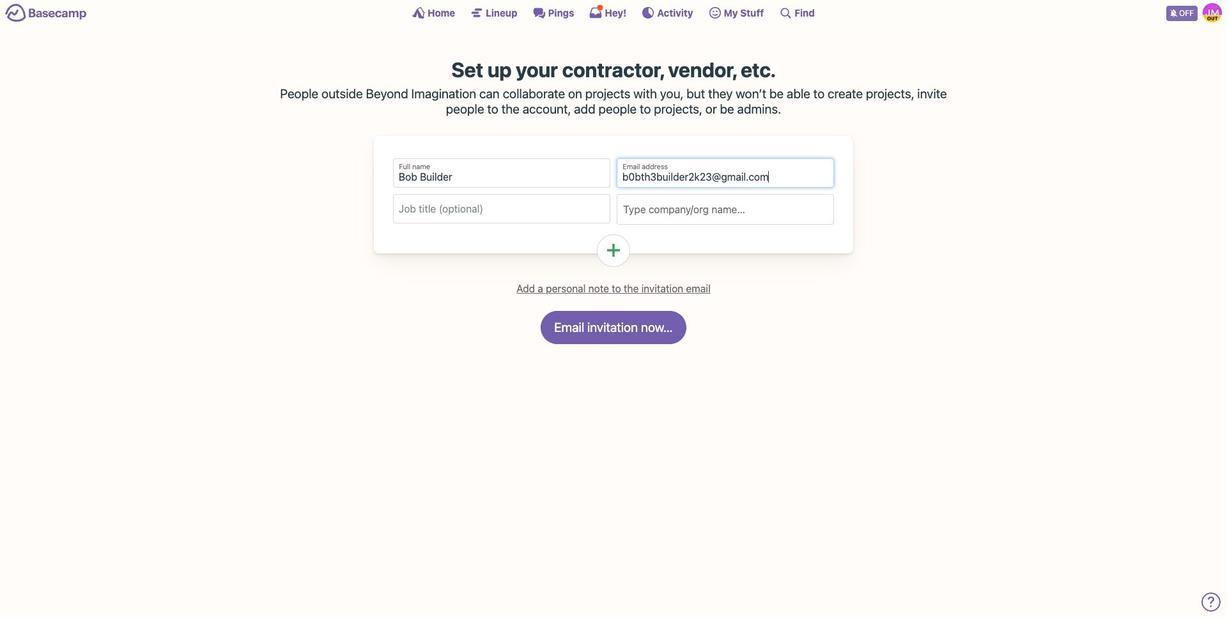 Task type: describe. For each thing, give the bounding box(es) containing it.
Type company/org name… text field
[[623, 200, 828, 219]]

jer mill image
[[1203, 3, 1222, 22]]

switch accounts image
[[5, 3, 87, 23]]



Task type: vqa. For each thing, say whether or not it's contained in the screenshot.
it in the '. When you add the first card, it will start in this column.'
no



Task type: locate. For each thing, give the bounding box(es) containing it.
main element
[[0, 0, 1227, 25]]

Job title (optional) text field
[[393, 194, 610, 223]]

Full name text field
[[393, 158, 610, 188]]

Email address email field
[[617, 158, 834, 188]]

keyboard shortcut: ⌘ + / image
[[779, 6, 792, 19]]

None submit
[[541, 311, 686, 344]]



